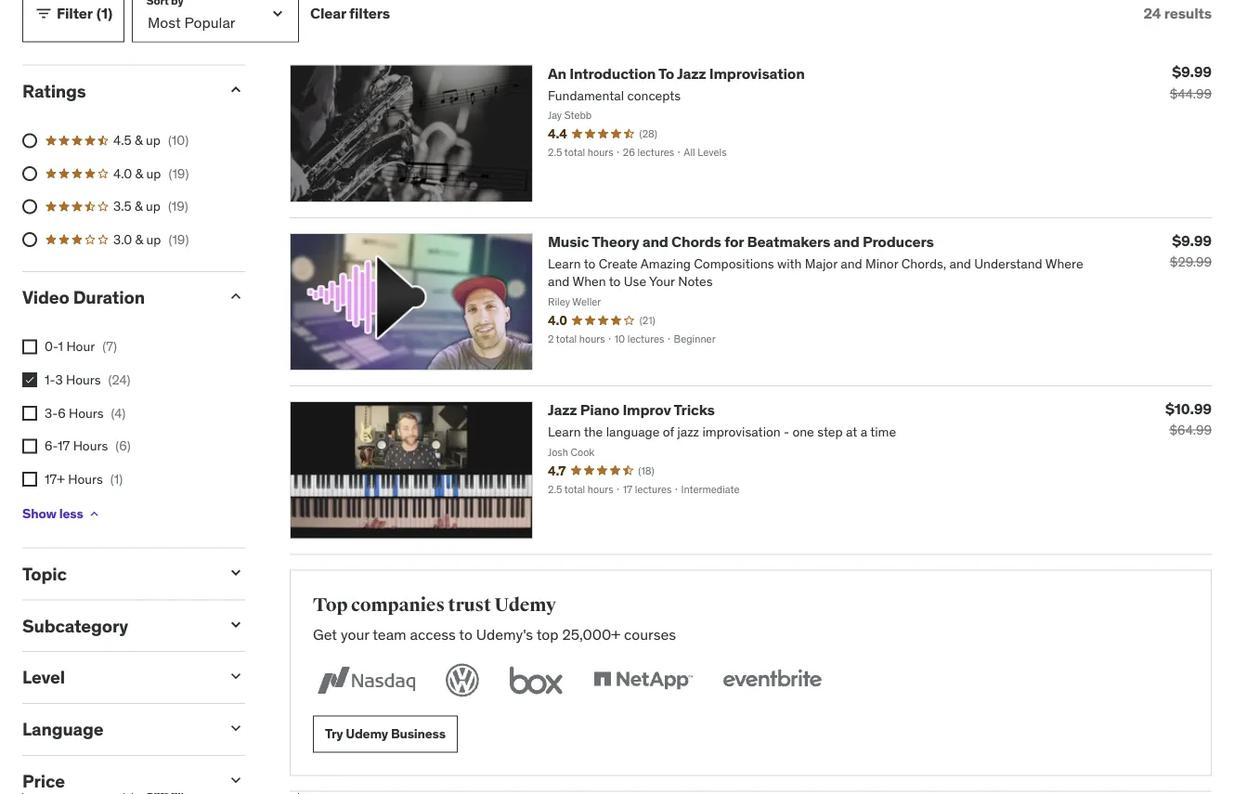 Task type: locate. For each thing, give the bounding box(es) containing it.
filter
[[57, 4, 93, 23]]

music theory and chords for beatmakers and producers
[[548, 232, 934, 251]]

clear filters
[[310, 4, 390, 23]]

music
[[548, 232, 589, 251]]

0 vertical spatial jazz
[[677, 64, 706, 83]]

& for 3.0
[[135, 231, 143, 248]]

piano
[[580, 400, 620, 419]]

level
[[22, 666, 65, 688]]

4 & from the top
[[135, 231, 143, 248]]

0 horizontal spatial udemy
[[346, 725, 388, 742]]

xsmall image left 17+
[[22, 472, 37, 487]]

small image for price
[[227, 771, 245, 789]]

(19) down '(10)'
[[168, 165, 189, 182]]

top
[[313, 593, 348, 616]]

companies
[[351, 593, 445, 616]]

udemy
[[495, 593, 556, 616], [346, 725, 388, 742]]

$9.99
[[1172, 62, 1212, 81], [1172, 231, 1212, 250]]

hours right 3
[[66, 371, 101, 388]]

jazz piano improv tricks link
[[548, 400, 715, 419]]

level button
[[22, 666, 212, 688]]

up right 3.5
[[146, 198, 161, 215]]

ratings button
[[22, 80, 212, 102]]

4.5 & up (10)
[[113, 132, 189, 149]]

try
[[325, 725, 343, 742]]

1 small image from the top
[[227, 615, 245, 634]]

0 horizontal spatial and
[[642, 232, 668, 251]]

show
[[22, 505, 56, 522]]

show less button
[[22, 496, 102, 533]]

price
[[22, 770, 65, 792]]

and left producers
[[834, 232, 860, 251]]

1 vertical spatial udemy
[[346, 725, 388, 742]]

top
[[537, 625, 559, 644]]

17
[[58, 437, 70, 454]]

3.0
[[113, 231, 132, 248]]

& for 4.5
[[135, 132, 143, 149]]

24 results
[[1144, 4, 1212, 23]]

hours right 17
[[73, 437, 108, 454]]

1 horizontal spatial and
[[834, 232, 860, 251]]

$9.99 inside '$9.99 $29.99'
[[1172, 231, 1212, 250]]

3 & from the top
[[135, 198, 143, 215]]

2 vertical spatial small image
[[227, 719, 245, 737]]

video duration
[[22, 286, 145, 308]]

xsmall image for 1-
[[22, 373, 37, 388]]

0 vertical spatial small image
[[227, 615, 245, 634]]

language button
[[22, 718, 212, 740]]

an introduction to jazz improvisation
[[548, 64, 805, 83]]

hours right 6
[[69, 404, 104, 421]]

4.0
[[113, 165, 132, 182]]

jazz left piano
[[548, 400, 577, 419]]

jazz right the to
[[677, 64, 706, 83]]

& right 3.0
[[135, 231, 143, 248]]

xsmall image inside show less button
[[87, 507, 102, 522]]

show less
[[22, 505, 83, 522]]

& right 3.5
[[135, 198, 143, 215]]

1 & from the top
[[135, 132, 143, 149]]

$9.99 inside $9.99 $44.99
[[1172, 62, 1212, 81]]

2 $9.99 from the top
[[1172, 231, 1212, 250]]

$29.99
[[1170, 253, 1212, 270]]

(1) down (6)
[[110, 470, 123, 487]]

up for 3.0 & up
[[146, 231, 161, 248]]

25,000+
[[562, 625, 621, 644]]

0 vertical spatial udemy
[[495, 593, 556, 616]]

2 & from the top
[[135, 165, 143, 182]]

4 up from the top
[[146, 231, 161, 248]]

xsmall image left 1- on the left
[[22, 373, 37, 388]]

udemy right try
[[346, 725, 388, 742]]

6
[[58, 404, 66, 421]]

up
[[146, 132, 161, 149], [146, 165, 161, 182], [146, 198, 161, 215], [146, 231, 161, 248]]

filters
[[349, 4, 390, 23]]

access
[[410, 625, 456, 644]]

$9.99 $29.99
[[1170, 231, 1212, 270]]

less
[[59, 505, 83, 522]]

small image for subcategory
[[227, 615, 245, 634]]

xsmall image left 3-
[[22, 406, 37, 421]]

small image for language
[[227, 719, 245, 737]]

1 horizontal spatial udemy
[[495, 593, 556, 616]]

1 vertical spatial $9.99
[[1172, 231, 1212, 250]]

jazz
[[677, 64, 706, 83], [548, 400, 577, 419]]

0-1 hour (7)
[[45, 338, 117, 355]]

3 small image from the top
[[227, 719, 245, 737]]

6-17 hours (6)
[[45, 437, 131, 454]]

and right theory
[[642, 232, 668, 251]]

4.0 & up (19)
[[113, 165, 189, 182]]

small image
[[227, 615, 245, 634], [227, 667, 245, 686], [227, 719, 245, 737]]

jazz piano improv tricks
[[548, 400, 715, 419]]

small image
[[34, 4, 53, 23], [227, 80, 245, 99], [227, 287, 245, 305], [227, 563, 245, 582], [227, 771, 245, 789]]

0 vertical spatial $9.99
[[1172, 62, 1212, 81]]

up left '(10)'
[[146, 132, 161, 149]]

hours for 1-3 hours
[[66, 371, 101, 388]]

udemy up udemy's
[[495, 593, 556, 616]]

2 up from the top
[[146, 165, 161, 182]]

language
[[22, 718, 103, 740]]

hours for 6-17 hours
[[73, 437, 108, 454]]

hour
[[66, 338, 95, 355]]

(19) down 3.5 & up (19)
[[168, 231, 189, 248]]

try udemy business link
[[313, 716, 458, 753]]

1 horizontal spatial jazz
[[677, 64, 706, 83]]

(1)
[[96, 4, 112, 23], [110, 470, 123, 487]]

video
[[22, 286, 69, 308]]

filter (1)
[[57, 4, 112, 23]]

2 vertical spatial (19)
[[168, 231, 189, 248]]

business
[[391, 725, 446, 742]]

up for 4.5 & up
[[146, 132, 161, 149]]

subcategory button
[[22, 614, 212, 637]]

(19)
[[168, 165, 189, 182], [168, 198, 188, 215], [168, 231, 189, 248]]

1 vertical spatial small image
[[227, 667, 245, 686]]

xsmall image left 6-
[[22, 439, 37, 454]]

0 vertical spatial (19)
[[168, 165, 189, 182]]

for
[[725, 232, 744, 251]]

3 up from the top
[[146, 198, 161, 215]]

improv
[[623, 400, 671, 419]]

2 small image from the top
[[227, 667, 245, 686]]

(6)
[[115, 437, 131, 454]]

(1) right filter
[[96, 4, 112, 23]]

xsmall image for 17+
[[22, 472, 37, 487]]

$9.99 up $29.99
[[1172, 231, 1212, 250]]

& right 4.5
[[135, 132, 143, 149]]

small image for level
[[227, 667, 245, 686]]

1 up from the top
[[146, 132, 161, 149]]

& for 4.0
[[135, 165, 143, 182]]

up right 3.0
[[146, 231, 161, 248]]

xsmall image
[[22, 373, 37, 388], [22, 406, 37, 421], [22, 439, 37, 454], [22, 472, 37, 487], [87, 507, 102, 522]]

1 vertical spatial (19)
[[168, 198, 188, 215]]

& right 4.0
[[135, 165, 143, 182]]

subcategory
[[22, 614, 128, 637]]

price button
[[22, 770, 212, 792]]

1
[[58, 338, 63, 355]]

hours
[[66, 371, 101, 388], [69, 404, 104, 421], [73, 437, 108, 454], [68, 470, 103, 487]]

17+
[[45, 470, 65, 487]]

team
[[373, 625, 406, 644]]

0 horizontal spatial jazz
[[548, 400, 577, 419]]

$9.99 up $44.99
[[1172, 62, 1212, 81]]

eventbrite image
[[719, 660, 826, 701]]

(19) down 4.0 & up (19)
[[168, 198, 188, 215]]

24 results status
[[1144, 4, 1212, 23]]

topic
[[22, 562, 67, 585]]

24
[[1144, 4, 1161, 23]]

and
[[642, 232, 668, 251], [834, 232, 860, 251]]

up right 4.0
[[146, 165, 161, 182]]

1 $9.99 from the top
[[1172, 62, 1212, 81]]

xsmall image right the less
[[87, 507, 102, 522]]



Task type: vqa. For each thing, say whether or not it's contained in the screenshot.
1
yes



Task type: describe. For each thing, give the bounding box(es) containing it.
(4)
[[111, 404, 126, 421]]

udemy's
[[476, 625, 533, 644]]

up for 4.0 & up
[[146, 165, 161, 182]]

$9.99 for music theory and chords for beatmakers and producers
[[1172, 231, 1212, 250]]

xsmall image
[[22, 340, 37, 354]]

$9.99 for an introduction to jazz improvisation
[[1172, 62, 1212, 81]]

theory
[[592, 232, 639, 251]]

xsmall image for 6-
[[22, 439, 37, 454]]

1-
[[45, 371, 55, 388]]

udemy inside the top companies trust udemy get your team access to udemy's top 25,000+ courses
[[495, 593, 556, 616]]

(7)
[[102, 338, 117, 355]]

up for 3.5 & up
[[146, 198, 161, 215]]

trust
[[448, 593, 491, 616]]

hours for 3-6 hours
[[69, 404, 104, 421]]

(19) for 3.0 & up (19)
[[168, 231, 189, 248]]

chords
[[672, 232, 721, 251]]

17+ hours (1)
[[45, 470, 123, 487]]

0 vertical spatial (1)
[[96, 4, 112, 23]]

0-
[[45, 338, 58, 355]]

3.0 & up (19)
[[113, 231, 189, 248]]

clear
[[310, 4, 346, 23]]

duration
[[73, 286, 145, 308]]

$64.99
[[1170, 422, 1212, 439]]

4.5
[[113, 132, 132, 149]]

6-
[[45, 437, 58, 454]]

(24)
[[108, 371, 130, 388]]

hours right 17+
[[68, 470, 103, 487]]

an
[[548, 64, 567, 83]]

& for 3.5
[[135, 198, 143, 215]]

xsmall image for 3-
[[22, 406, 37, 421]]

tricks
[[674, 400, 715, 419]]

top companies trust udemy get your team access to udemy's top 25,000+ courses
[[313, 593, 676, 644]]

1-3 hours (24)
[[45, 371, 130, 388]]

3-
[[45, 404, 58, 421]]

3-6 hours (4)
[[45, 404, 126, 421]]

small image for ratings
[[227, 80, 245, 99]]

small image for video duration
[[227, 287, 245, 305]]

1 vertical spatial (1)
[[110, 470, 123, 487]]

netapp image
[[590, 660, 697, 701]]

try udemy business
[[325, 725, 446, 742]]

courses
[[624, 625, 676, 644]]

(19) for 4.0 & up (19)
[[168, 165, 189, 182]]

video duration button
[[22, 286, 212, 308]]

beatmakers
[[747, 232, 831, 251]]

(10)
[[168, 132, 189, 149]]

clear filters button
[[310, 0, 390, 42]]

$10.99 $64.99
[[1166, 399, 1212, 439]]

$44.99
[[1170, 85, 1212, 102]]

(19) for 3.5 & up (19)
[[168, 198, 188, 215]]

1 vertical spatial jazz
[[548, 400, 577, 419]]

music theory and chords for beatmakers and producers link
[[548, 232, 934, 251]]

2 and from the left
[[834, 232, 860, 251]]

small image for topic
[[227, 563, 245, 582]]

improvisation
[[709, 64, 805, 83]]

your
[[341, 625, 369, 644]]

3
[[55, 371, 63, 388]]

an introduction to jazz improvisation link
[[548, 64, 805, 83]]

nasdaq image
[[313, 660, 420, 701]]

1 and from the left
[[642, 232, 668, 251]]

to
[[659, 64, 674, 83]]

topic button
[[22, 562, 212, 585]]

get
[[313, 625, 337, 644]]

to
[[459, 625, 473, 644]]

results
[[1164, 4, 1212, 23]]

introduction
[[570, 64, 656, 83]]

volkswagen image
[[442, 660, 483, 701]]

$10.99
[[1166, 399, 1212, 418]]

3.5 & up (19)
[[113, 198, 188, 215]]

box image
[[505, 660, 567, 701]]

ratings
[[22, 80, 86, 102]]

3.5
[[113, 198, 132, 215]]

producers
[[863, 232, 934, 251]]

$9.99 $44.99
[[1170, 62, 1212, 102]]



